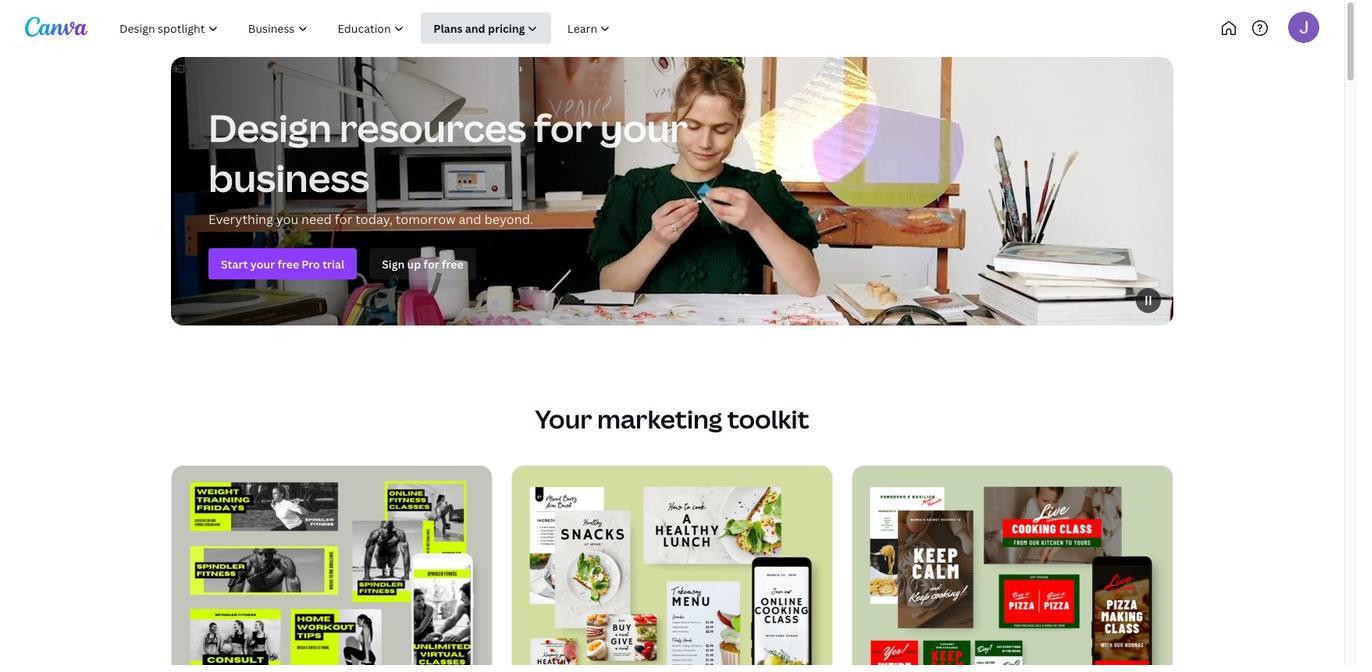 Task type: vqa. For each thing, say whether or not it's contained in the screenshot.
the you
yes



Task type: locate. For each thing, give the bounding box(es) containing it.
1 horizontal spatial your
[[600, 102, 688, 153]]

1 vertical spatial your
[[251, 257, 275, 271]]

free
[[278, 257, 299, 271], [442, 257, 464, 271]]

marketing
[[598, 402, 723, 436]]

free right up in the top left of the page
[[442, 257, 464, 271]]

sign
[[382, 257, 405, 271]]

start
[[221, 257, 248, 271]]

1 free from the left
[[278, 257, 299, 271]]

0 horizontal spatial for
[[335, 211, 353, 228]]

your
[[600, 102, 688, 153], [251, 257, 275, 271]]

pro
[[302, 257, 320, 271]]

everything
[[209, 211, 273, 228]]

0 horizontal spatial free
[[278, 257, 299, 271]]

0 horizontal spatial your
[[251, 257, 275, 271]]

2 horizontal spatial for
[[534, 102, 593, 153]]

for inside button
[[424, 257, 440, 271]]

and
[[459, 211, 482, 228]]

your inside button
[[251, 257, 275, 271]]

for
[[534, 102, 593, 153], [335, 211, 353, 228], [424, 257, 440, 271]]

top level navigation element
[[106, 12, 678, 44]]

2 vertical spatial for
[[424, 257, 440, 271]]

resources
[[340, 102, 527, 153]]

1 horizontal spatial free
[[442, 257, 464, 271]]

start your free pro trial
[[221, 257, 345, 271]]

sign up for free
[[382, 257, 464, 271]]

for for up
[[424, 257, 440, 271]]

free left pro
[[278, 257, 299, 271]]

tomorrow
[[396, 211, 456, 228]]

gym toolkit thumb 2x image
[[172, 466, 492, 666]]

1 horizontal spatial for
[[424, 257, 440, 271]]

0 vertical spatial for
[[534, 102, 593, 153]]

0 vertical spatial your
[[600, 102, 688, 153]]



Task type: describe. For each thing, give the bounding box(es) containing it.
need
[[302, 211, 332, 228]]

you
[[276, 211, 299, 228]]

up
[[407, 257, 421, 271]]

toolkit
[[728, 402, 810, 436]]

beyond.
[[485, 211, 534, 228]]

design resources for your business everything you need for today, tomorrow and beyond.
[[209, 102, 688, 228]]

restaruant toolkit thumb 2x image
[[853, 466, 1173, 666]]

your
[[535, 402, 593, 436]]

start your free pro trial button
[[209, 248, 357, 280]]

health food toolkit thumb 2x image
[[512, 466, 833, 666]]

design
[[209, 102, 332, 153]]

for for resources
[[534, 102, 593, 153]]

today,
[[356, 211, 393, 228]]

your inside design resources for your business everything you need for today, tomorrow and beyond.
[[600, 102, 688, 153]]

business
[[209, 152, 370, 203]]

2 free from the left
[[442, 257, 464, 271]]

trial
[[323, 257, 345, 271]]

sign up for free button
[[370, 248, 476, 280]]

1 vertical spatial for
[[335, 211, 353, 228]]

your marketing toolkit
[[535, 402, 810, 436]]



